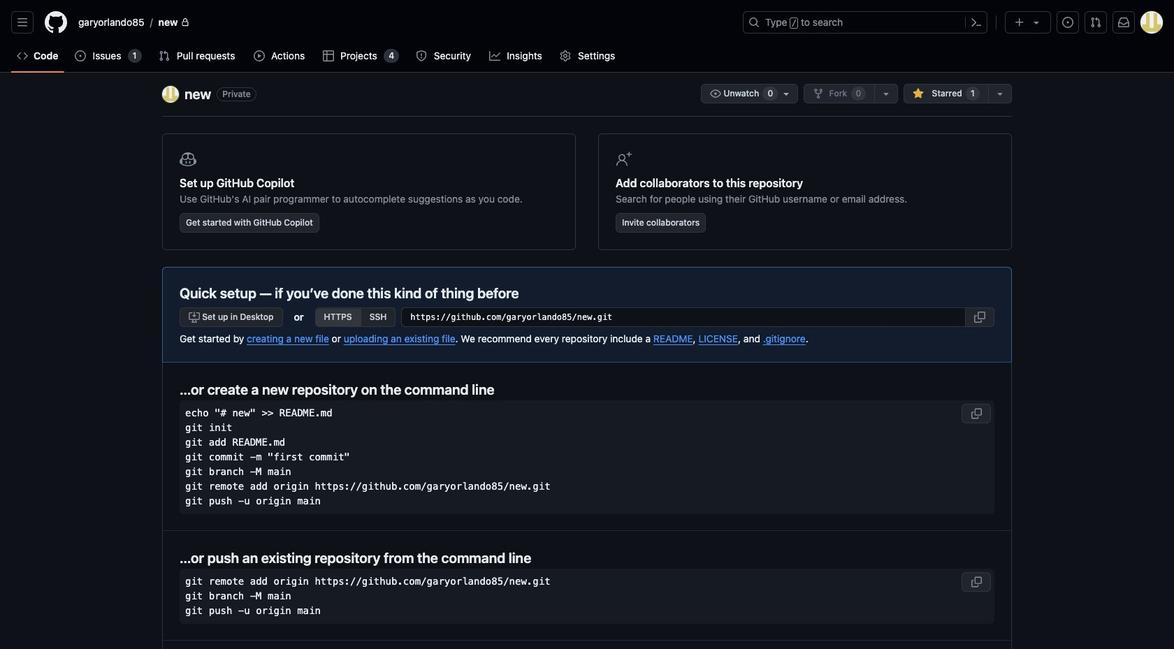 Task type: describe. For each thing, give the bounding box(es) containing it.
command palette image
[[971, 17, 982, 28]]

notifications image
[[1118, 17, 1129, 28]]

triangle down image
[[1031, 17, 1042, 28]]

1 horizontal spatial git pull request image
[[1090, 17, 1101, 28]]

copy to clipboard image
[[974, 312, 985, 323]]

plus image
[[1014, 17, 1025, 28]]

table image
[[323, 50, 334, 62]]

lock image
[[181, 18, 189, 27]]

eye image
[[710, 88, 721, 99]]

add this repository to a list image
[[995, 88, 1006, 99]]

graph image
[[489, 50, 500, 62]]

repo forked image
[[812, 88, 824, 99]]

issue opened image for the bottom git pull request icon
[[75, 50, 86, 62]]

play image
[[253, 50, 265, 62]]

1 vertical spatial git pull request image
[[158, 50, 170, 62]]

1 user starred this repository element
[[966, 87, 980, 101]]



Task type: vqa. For each thing, say whether or not it's contained in the screenshot.
triangle down icon
yes



Task type: locate. For each thing, give the bounding box(es) containing it.
issue opened image right triangle down icon
[[1062, 17, 1074, 28]]

shield image
[[416, 50, 427, 62]]

homepage image
[[45, 11, 67, 34]]

desktop download image
[[189, 312, 200, 323]]

1 copy to clipboard image from the top
[[971, 408, 982, 419]]

owner avatar image
[[162, 86, 179, 103]]

see your forks of this repository image
[[881, 88, 892, 99]]

1 vertical spatial issue opened image
[[75, 50, 86, 62]]

star fill image
[[913, 88, 924, 99]]

issue opened image
[[1062, 17, 1074, 28], [75, 50, 86, 62]]

0 vertical spatial git pull request image
[[1090, 17, 1101, 28]]

1 vertical spatial copy to clipboard image
[[971, 576, 982, 587]]

0 vertical spatial issue opened image
[[1062, 17, 1074, 28]]

issue opened image for the right git pull request icon
[[1062, 17, 1074, 28]]

code image
[[17, 50, 28, 62]]

copilot image
[[180, 151, 196, 168]]

0 horizontal spatial git pull request image
[[158, 50, 170, 62]]

copy to clipboard image
[[971, 408, 982, 419], [971, 576, 982, 587]]

0 vertical spatial copy to clipboard image
[[971, 408, 982, 419]]

2 copy to clipboard image from the top
[[971, 576, 982, 587]]

gear image
[[560, 50, 571, 62]]

Clone URL text field
[[401, 308, 966, 327]]

person add image
[[616, 151, 633, 168]]

git pull request image up owner avatar
[[158, 50, 170, 62]]

git pull request image left notifications image
[[1090, 17, 1101, 28]]

git pull request image
[[1090, 17, 1101, 28], [158, 50, 170, 62]]

1 horizontal spatial issue opened image
[[1062, 17, 1074, 28]]

issue opened image right code image at the top left of the page
[[75, 50, 86, 62]]

0 horizontal spatial issue opened image
[[75, 50, 86, 62]]

list
[[73, 11, 735, 34]]



